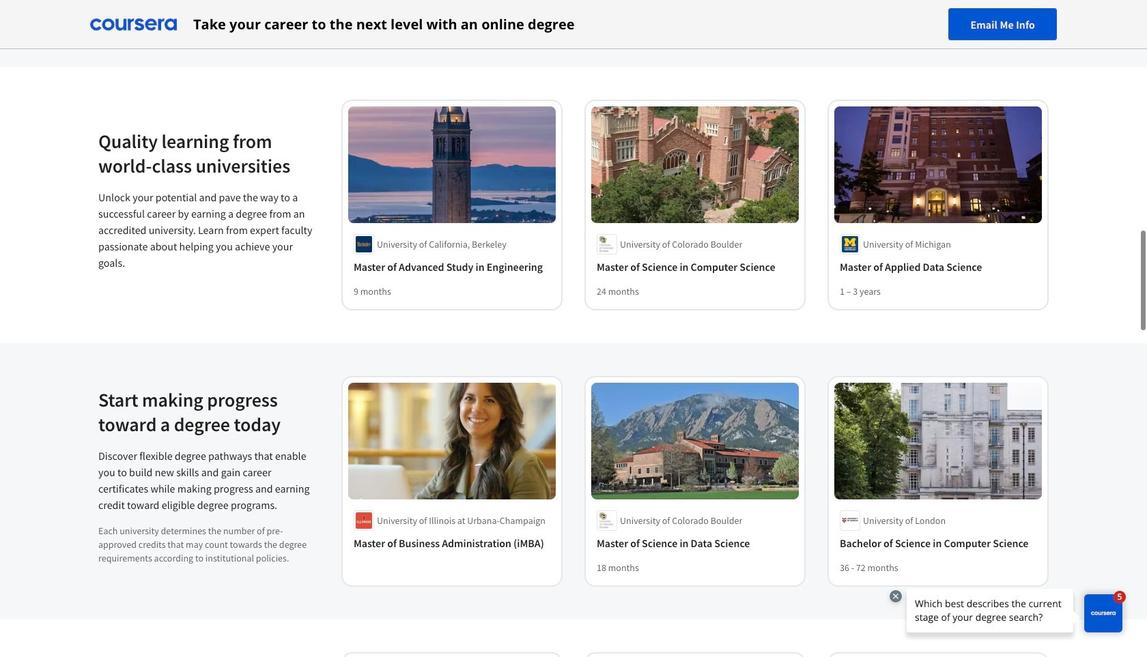 Task type: vqa. For each thing, say whether or not it's contained in the screenshot.
Coursera image
yes



Task type: describe. For each thing, give the bounding box(es) containing it.
coursera image
[[90, 13, 177, 35]]



